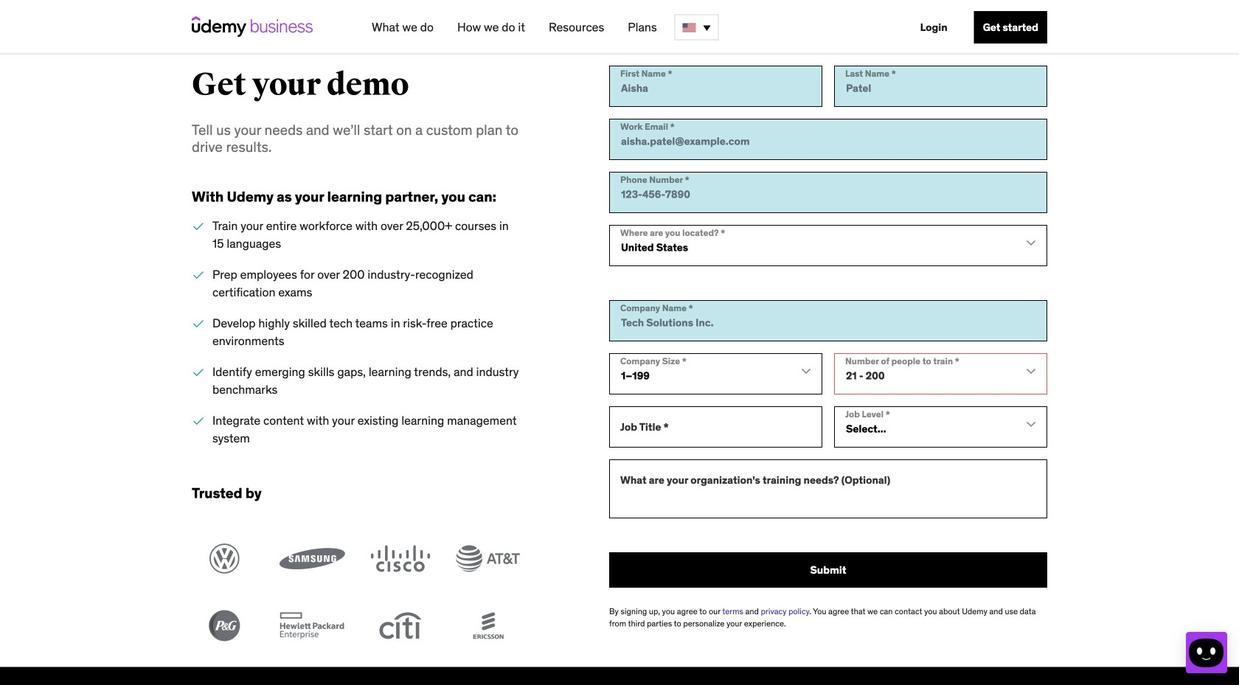 Task type: vqa. For each thing, say whether or not it's contained in the screenshot.
integrated
no



Task type: locate. For each thing, give the bounding box(es) containing it.
Phone Number * telephone field
[[609, 172, 1048, 213]]

First Name * text field
[[609, 66, 823, 107]]

Job Title* text field
[[609, 407, 823, 448]]

What are your organization's training needs? text field
[[609, 460, 1048, 519]]

p&g logo image
[[192, 611, 258, 642]]

udemy business image
[[192, 16, 313, 37]]

hewlett packard enterprise logo image
[[280, 611, 345, 642]]

footer element
[[192, 668, 1048, 685]]

volkswagen logo image
[[192, 543, 258, 575]]



Task type: describe. For each thing, give the bounding box(es) containing it.
cisco logo image
[[367, 543, 433, 575]]

ericsson logo image
[[455, 611, 521, 642]]

menu navigation
[[360, 0, 1048, 55]]

Work Email * email field
[[609, 119, 1048, 160]]

citi logo image
[[367, 611, 433, 642]]

Company Name * text field
[[609, 300, 1048, 342]]

samsung logo image
[[280, 543, 345, 575]]

Last Name * text field
[[835, 66, 1048, 107]]

at&t logo image
[[455, 543, 521, 574]]



